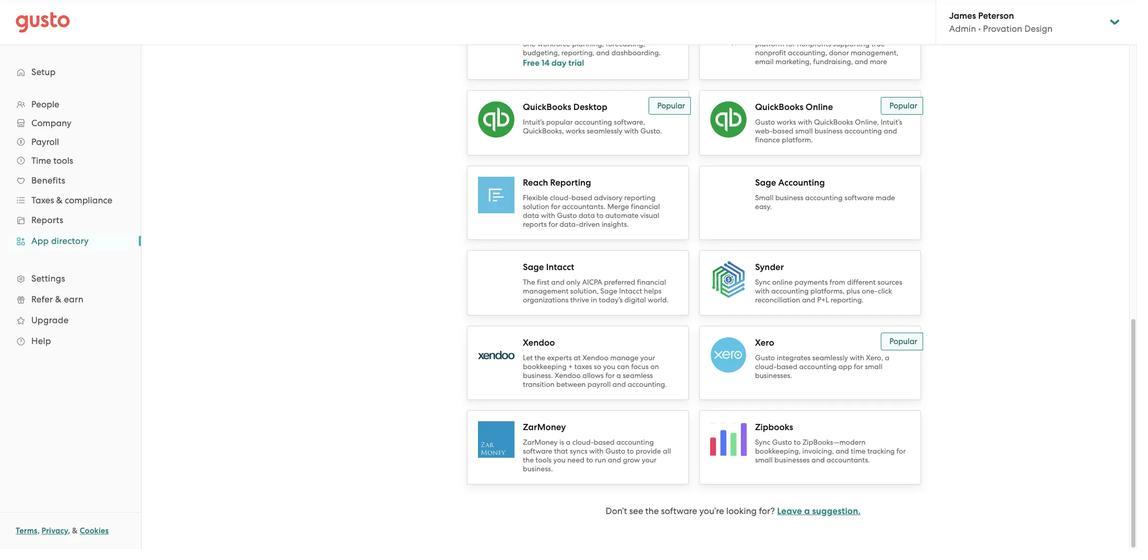 Task type: locate. For each thing, give the bounding box(es) containing it.
between
[[556, 381, 586, 389]]

leave a suggestion. button
[[777, 506, 861, 518]]

financial up 'visual'
[[631, 203, 660, 211]]

tools down payroll dropdown button
[[53, 156, 73, 166]]

can
[[617, 363, 630, 371]]

based up platform.
[[773, 127, 794, 135]]

zarmoney up is
[[523, 422, 566, 433]]

business down accounting at the top of page
[[775, 194, 804, 202]]

for
[[640, 31, 650, 39], [786, 39, 795, 48], [551, 203, 561, 211], [549, 220, 558, 229], [854, 363, 863, 371], [606, 372, 615, 380], [897, 447, 906, 456]]

accounting inside connect gusto to accounting data for all-in one workforce planning, forecasting, budgeting, reporting, and dashboarding. free 14 day trial
[[583, 31, 621, 39]]

business down online
[[815, 127, 843, 135]]

2 vertical spatial &
[[72, 527, 78, 536]]

tools left need
[[536, 456, 552, 465]]

synder logo image
[[710, 261, 747, 298]]

0 vertical spatial xendoo
[[523, 338, 555, 349]]

quickbooks online logo image
[[710, 101, 747, 138]]

1 sync from the top
[[755, 278, 771, 287]]

settings
[[31, 274, 65, 284]]

gusto up workforce
[[553, 31, 573, 39]]

popular
[[546, 118, 573, 126]]

1 vertical spatial one
[[523, 39, 536, 48]]

business. inside xendoo let the experts at xendoo manage your bookkeeping + taxes so you can focus on business. xendoo allows for a seamless transition between payroll and accounting.
[[523, 372, 553, 380]]

0 horizontal spatial intacct
[[546, 262, 574, 273]]

a down "can"
[[617, 372, 621, 380]]

to up businesses
[[794, 438, 801, 447]]

quickbooks down online
[[814, 118, 853, 126]]

to inside connect gusto to monkeypod, an all-in-one platform for nonprofits supporting true nonprofit accounting, donor management, email marketing, fundraising, and more
[[807, 31, 814, 39]]

synder
[[755, 262, 784, 273]]

data up 'forecasting,'
[[622, 31, 639, 39]]

sage up today's
[[600, 287, 618, 295]]

gusto up run
[[606, 447, 625, 456]]

0 horizontal spatial quickbooks
[[523, 102, 571, 113]]

0 vertical spatial business.
[[523, 372, 553, 380]]

& inside dropdown button
[[56, 195, 63, 206]]

1 horizontal spatial accountants.
[[827, 456, 870, 465]]

1 horizontal spatial you
[[603, 363, 615, 371]]

0 vertical spatial one
[[889, 31, 902, 39]]

insights.
[[602, 220, 629, 229]]

transition
[[523, 381, 555, 389]]

accounting up provide
[[617, 438, 654, 447]]

software left you're at bottom
[[661, 506, 697, 517]]

0 horizontal spatial tools
[[53, 156, 73, 166]]

gusto inside zarmoney zarmoney is a cloud-based accounting software that syncs with gusto to provide all the tools you need to run and grow your business.
[[606, 447, 625, 456]]

quickbooks for quickbooks desktop
[[523, 102, 571, 113]]

zarmoney
[[523, 422, 566, 433], [523, 438, 558, 447]]

business. inside zarmoney zarmoney is a cloud-based accounting software that syncs with gusto to provide all the tools you need to run and grow your business.
[[523, 465, 553, 473]]

0 horizontal spatial business
[[775, 194, 804, 202]]

your inside zarmoney zarmoney is a cloud-based accounting software that syncs with gusto to provide all the tools you need to run and grow your business.
[[642, 456, 657, 465]]

0 horizontal spatial intuit's
[[523, 118, 545, 126]]

for right tracking
[[897, 447, 906, 456]]

small inside zipbooks sync gusto to zipbooks—modern bookkeeping, invoicing, and time tracking for small businesses and accountants.
[[755, 456, 773, 465]]

1 vertical spatial works
[[566, 127, 585, 135]]

for inside connect gusto to monkeypod, an all-in-one platform for nonprofits supporting true nonprofit accounting, donor management, email marketing, fundraising, and more
[[786, 39, 795, 48]]

bookkeeping
[[523, 363, 567, 371]]

in-
[[880, 31, 889, 39]]

sage up small
[[755, 177, 776, 188]]

2 horizontal spatial quickbooks
[[814, 118, 853, 126]]

in inside connect gusto to accounting data for all-in one workforce planning, forecasting, budgeting, reporting, and dashboarding. free 14 day trial
[[663, 31, 669, 39]]

with inside reach reporting flexible cloud-based advisory reporting solution for accountants. merge financial data with gusto data to automate visual reports for data-driven insights.
[[541, 211, 555, 220]]

your up on
[[640, 354, 655, 362]]

the right see
[[646, 506, 659, 517]]

& left cookies
[[72, 527, 78, 536]]

0 vertical spatial software
[[845, 194, 874, 202]]

terms
[[16, 527, 37, 536]]

xendoo down +
[[555, 372, 581, 380]]

taxes
[[575, 363, 592, 371]]

sync inside zipbooks sync gusto to zipbooks—modern bookkeeping, invoicing, and time tracking for small businesses and accountants.
[[755, 438, 771, 447]]

1 vertical spatial business
[[775, 194, 804, 202]]

gusto up nonprofits
[[785, 31, 805, 39]]

time
[[31, 156, 51, 166]]

privacy
[[42, 527, 68, 536]]

to left run
[[586, 456, 593, 465]]

see
[[629, 506, 643, 517]]

connect inside connect gusto to monkeypod, an all-in-one platform for nonprofits supporting true nonprofit accounting, donor management, email marketing, fundraising, and more
[[755, 31, 783, 39]]

& right taxes
[[56, 195, 63, 206]]

seamlessly down 'software,'
[[587, 127, 623, 135]]

sage for sage accounting
[[755, 177, 776, 188]]

sage intacct the first and only aicpa preferred financial management solution, sage intacct helps organizations thrive in today's digital world.
[[523, 262, 669, 304]]

financial inside reach reporting flexible cloud-based advisory reporting solution for accountants. merge financial data with gusto data to automate visual reports for data-driven insights.
[[631, 203, 660, 211]]

cloud- inside reach reporting flexible cloud-based advisory reporting solution for accountants. merge financial data with gusto data to automate visual reports for data-driven insights.
[[550, 194, 572, 202]]

seamlessly up app
[[813, 354, 848, 362]]

0 horizontal spatial in
[[591, 296, 597, 304]]

0 vertical spatial sync
[[755, 278, 771, 287]]

sage
[[755, 177, 776, 188], [523, 262, 544, 273], [600, 287, 618, 295]]

management,
[[851, 48, 899, 57]]

the inside xendoo let the experts at xendoo manage your bookkeeping + taxes so you can focus on business. xendoo allows for a seamless transition between payroll and accounting.
[[535, 354, 546, 362]]

with up run
[[589, 447, 604, 456]]

0 vertical spatial &
[[56, 195, 63, 206]]

1 vertical spatial sage
[[523, 262, 544, 273]]

1 vertical spatial the
[[523, 456, 534, 465]]

2 vertical spatial cloud-
[[572, 438, 594, 447]]

intuit's
[[523, 118, 545, 126], [881, 118, 902, 126]]

for inside zipbooks sync gusto to zipbooks—modern bookkeeping, invoicing, and time tracking for small businesses and accountants.
[[897, 447, 906, 456]]

software left made
[[845, 194, 874, 202]]

gusto down the xero
[[755, 354, 775, 362]]

, left cookies
[[68, 527, 70, 536]]

small down bookkeeping,
[[755, 456, 773, 465]]

zarmoney left is
[[523, 438, 558, 447]]

leave
[[777, 506, 802, 517]]

1 connect from the left
[[523, 31, 551, 39]]

to up driven
[[597, 211, 604, 220]]

you down that
[[554, 456, 566, 465]]

accounting down integrates
[[799, 363, 837, 371]]

1 vertical spatial zarmoney
[[523, 438, 558, 447]]

0 vertical spatial in
[[663, 31, 669, 39]]

people button
[[10, 95, 130, 114]]

gusto up bookkeeping,
[[772, 438, 792, 447]]

2 , from the left
[[68, 527, 70, 536]]

1 horizontal spatial quickbooks
[[755, 102, 804, 113]]

easy.
[[755, 203, 772, 211]]

online,
[[855, 118, 879, 126]]

1 horizontal spatial intacct
[[619, 287, 642, 295]]

list
[[0, 95, 141, 352]]

quickbooks up web-
[[755, 102, 804, 113]]

connect gusto to monkeypod, an all-in-one platform for nonprofits supporting true nonprofit accounting, donor management, email marketing, fundraising, and more
[[755, 31, 902, 66]]

1 intuit's from the left
[[523, 118, 545, 126]]

sync
[[755, 278, 771, 287], [755, 438, 771, 447]]

accounting inside xero gusto integrates seamlessly with xero, a cloud-based accounting app for small businesses.
[[799, 363, 837, 371]]

1 vertical spatial you
[[554, 456, 566, 465]]

seamlessly inside quickbooks desktop intuit's popular accounting software, quickbooks, works seamlessly with gusto.
[[587, 127, 623, 135]]

with down 'software,'
[[624, 127, 639, 135]]

0 horizontal spatial software
[[523, 447, 552, 456]]

1 horizontal spatial all-
[[869, 31, 880, 39]]

based down reporting
[[572, 194, 592, 202]]

2 horizontal spatial small
[[865, 363, 883, 371]]

cloud- inside zarmoney zarmoney is a cloud-based accounting software that syncs with gusto to provide all the tools you need to run and grow your business.
[[572, 438, 594, 447]]

accounting inside sage accounting small business accounting software made easy.
[[805, 194, 843, 202]]

sync for synder
[[755, 278, 771, 287]]

1 horizontal spatial small
[[795, 127, 813, 135]]

accounting down online
[[771, 287, 809, 295]]

with
[[798, 118, 812, 126], [624, 127, 639, 135], [541, 211, 555, 220], [755, 287, 770, 295], [850, 354, 864, 362], [589, 447, 604, 456]]

1 horizontal spatial sage
[[600, 287, 618, 295]]

quickbooks
[[523, 102, 571, 113], [755, 102, 804, 113], [814, 118, 853, 126]]

works up platform.
[[777, 118, 796, 126]]

different
[[847, 278, 876, 287]]

xendoo
[[523, 338, 555, 349], [583, 354, 609, 362], [555, 372, 581, 380]]

1 vertical spatial tools
[[536, 456, 552, 465]]

for up marketing,
[[786, 39, 795, 48]]

nonprofit
[[755, 48, 786, 57]]

accounting inside zarmoney zarmoney is a cloud-based accounting software that syncs with gusto to provide all the tools you need to run and grow your business.
[[617, 438, 654, 447]]

1 zarmoney from the top
[[523, 422, 566, 433]]

all- up 'dashboarding.'
[[651, 31, 663, 39]]

2 intuit's from the left
[[881, 118, 902, 126]]

0 vertical spatial financial
[[631, 203, 660, 211]]

1 vertical spatial accountants.
[[827, 456, 870, 465]]

with up reconciliation
[[755, 287, 770, 295]]

1 horizontal spatial software
[[661, 506, 697, 517]]

2 horizontal spatial software
[[845, 194, 874, 202]]

cloud- up 'syncs'
[[572, 438, 594, 447]]

intacct up the only on the bottom
[[546, 262, 574, 273]]

for?
[[759, 506, 775, 517]]

flexible
[[523, 194, 548, 202]]

connect
[[523, 31, 551, 39], [755, 31, 783, 39]]

reporting,
[[562, 48, 595, 57]]

small up platform.
[[795, 127, 813, 135]]

0 vertical spatial you
[[603, 363, 615, 371]]

help link
[[10, 332, 130, 351]]

0 vertical spatial seamlessly
[[587, 127, 623, 135]]

admin
[[949, 23, 976, 34]]

to up planning,
[[574, 31, 581, 39]]

accountants. inside reach reporting flexible cloud-based advisory reporting solution for accountants. merge financial data with gusto data to automate visual reports for data-driven insights.
[[562, 203, 606, 211]]

cloud- down reporting
[[550, 194, 572, 202]]

app
[[31, 236, 49, 246]]

based inside zarmoney zarmoney is a cloud-based accounting software that syncs with gusto to provide all the tools you need to run and grow your business.
[[594, 438, 615, 447]]

reach
[[523, 177, 548, 188]]

gusto.
[[641, 127, 662, 135]]

1 business. from the top
[[523, 372, 553, 380]]

for right app
[[854, 363, 863, 371]]

cloud- up the businesses.
[[755, 363, 777, 371]]

0 vertical spatial your
[[640, 354, 655, 362]]

data up driven
[[579, 211, 595, 220]]

0 vertical spatial accountants.
[[562, 203, 606, 211]]

a right xero,
[[885, 354, 890, 362]]

0 horizontal spatial the
[[523, 456, 534, 465]]

sync down synder
[[755, 278, 771, 287]]

gusto up data-
[[557, 211, 577, 220]]

works inside quickbooks desktop intuit's popular accounting software, quickbooks, works seamlessly with gusto.
[[566, 127, 585, 135]]

one-
[[862, 287, 878, 295]]

1 vertical spatial business.
[[523, 465, 553, 473]]

synder sync online payments from different sources with accounting platforms, plus one-click reconciliation and p+l reporting.
[[755, 262, 903, 304]]

quickbooks inside quickbooks desktop intuit's popular accounting software, quickbooks, works seamlessly with gusto.
[[523, 102, 571, 113]]

1 horizontal spatial seamlessly
[[813, 354, 848, 362]]

0 horizontal spatial connect
[[523, 31, 551, 39]]

gusto up web-
[[755, 118, 775, 126]]

based inside quickbooks online gusto works with quickbooks online, intuit's web-based small business accounting and finance platform.
[[773, 127, 794, 135]]

click
[[878, 287, 892, 295]]

1 horizontal spatial connect
[[755, 31, 783, 39]]

xendoo logo image
[[478, 351, 515, 360]]

0 horizontal spatial works
[[566, 127, 585, 135]]

all-
[[651, 31, 663, 39], [869, 31, 880, 39]]

0 vertical spatial cloud-
[[550, 194, 572, 202]]

1 all- from the left
[[651, 31, 663, 39]]

financial up helps
[[637, 278, 666, 287]]

the right zarmoney logo
[[523, 456, 534, 465]]

you inside xendoo let the experts at xendoo manage your bookkeeping + taxes so you can focus on business. xendoo allows for a seamless transition between payroll and accounting.
[[603, 363, 615, 371]]

businesses.
[[755, 372, 792, 380]]

reach reporting flexible cloud-based advisory reporting solution for accountants. merge financial data with gusto data to automate visual reports for data-driven insights.
[[523, 177, 660, 229]]

2 horizontal spatial cloud-
[[755, 363, 777, 371]]

to inside zipbooks sync gusto to zipbooks—modern bookkeeping, invoicing, and time tracking for small businesses and accountants.
[[794, 438, 801, 447]]

,
[[37, 527, 40, 536], [68, 527, 70, 536]]

with down the solution
[[541, 211, 555, 220]]

2 vertical spatial sage
[[600, 287, 618, 295]]

2 horizontal spatial data
[[622, 31, 639, 39]]

0 vertical spatial tools
[[53, 156, 73, 166]]

intacct up digital
[[619, 287, 642, 295]]

looking
[[726, 506, 757, 517]]

in inside 'sage intacct the first and only aicpa preferred financial management solution, sage intacct helps organizations thrive in today's digital world.'
[[591, 296, 597, 304]]

works down popular
[[566, 127, 585, 135]]

all- inside connect gusto to accounting data for all-in one workforce planning, forecasting, budgeting, reporting, and dashboarding. free 14 day trial
[[651, 31, 663, 39]]

accounting down desktop
[[575, 118, 612, 126]]

based up run
[[594, 438, 615, 447]]

connect inside connect gusto to accounting data for all-in one workforce planning, forecasting, budgeting, reporting, and dashboarding. free 14 day trial
[[523, 31, 551, 39]]

thrive
[[570, 296, 589, 304]]

zarmoney logo image
[[478, 422, 515, 458]]

1 horizontal spatial works
[[777, 118, 796, 126]]

cloud- inside xero gusto integrates seamlessly with xero, a cloud-based accounting app for small businesses.
[[755, 363, 777, 371]]

2 sync from the top
[[755, 438, 771, 447]]

the
[[535, 354, 546, 362], [523, 456, 534, 465], [646, 506, 659, 517]]

for right the solution
[[551, 203, 561, 211]]

0 horizontal spatial all-
[[651, 31, 663, 39]]

0 vertical spatial sage
[[755, 177, 776, 188]]

one up budgeting,
[[523, 39, 536, 48]]

xendoo up so
[[583, 354, 609, 362]]

james peterson admin • provation design
[[949, 10, 1053, 34]]

1 vertical spatial sync
[[755, 438, 771, 447]]

software left that
[[523, 447, 552, 456]]

don't see the software you're looking for? leave a suggestion.
[[606, 506, 861, 517]]

platform
[[755, 39, 784, 48]]

1 horizontal spatial cloud-
[[572, 438, 594, 447]]

accounting,
[[788, 48, 827, 57]]

0 horizontal spatial small
[[755, 456, 773, 465]]

fundraising,
[[813, 57, 853, 66]]

zipbooks logo image
[[710, 422, 747, 458]]

based
[[773, 127, 794, 135], [572, 194, 592, 202], [777, 363, 798, 371], [594, 438, 615, 447]]

2 connect from the left
[[755, 31, 783, 39]]

1 vertical spatial small
[[865, 363, 883, 371]]

with up platform.
[[798, 118, 812, 126]]

0 horizontal spatial you
[[554, 456, 566, 465]]

0 horizontal spatial sage
[[523, 262, 544, 273]]

1 vertical spatial cloud-
[[755, 363, 777, 371]]

connect for 14
[[523, 31, 551, 39]]

small down xero,
[[865, 363, 883, 371]]

cloud-
[[550, 194, 572, 202], [755, 363, 777, 371], [572, 438, 594, 447]]

1 horizontal spatial ,
[[68, 527, 70, 536]]

accountants. up driven
[[562, 203, 606, 211]]

data up reports
[[523, 211, 539, 220]]

taxes & compliance button
[[10, 191, 130, 210]]

0 vertical spatial zarmoney
[[523, 422, 566, 433]]

solution,
[[570, 287, 599, 295]]

desktop
[[574, 102, 608, 113]]

& left 'earn'
[[55, 294, 62, 305]]

0 horizontal spatial ,
[[37, 527, 40, 536]]

small inside quickbooks online gusto works with quickbooks online, intuit's web-based small business accounting and finance platform.
[[795, 127, 813, 135]]

1 vertical spatial in
[[591, 296, 597, 304]]

quickbooks up popular
[[523, 102, 571, 113]]

2 horizontal spatial the
[[646, 506, 659, 517]]

gusto inside connect gusto to accounting data for all-in one workforce planning, forecasting, budgeting, reporting, and dashboarding. free 14 day trial
[[553, 31, 573, 39]]

1 vertical spatial seamlessly
[[813, 354, 848, 362]]

sync inside synder sync online payments from different sources with accounting platforms, plus one-click reconciliation and p+l reporting.
[[755, 278, 771, 287]]

1 horizontal spatial intuit's
[[881, 118, 902, 126]]

2 zarmoney from the top
[[523, 438, 558, 447]]

james
[[949, 10, 976, 21]]

connect up platform
[[755, 31, 783, 39]]

accountants. inside zipbooks sync gusto to zipbooks—modern bookkeeping, invoicing, and time tracking for small businesses and accountants.
[[827, 456, 870, 465]]

reach reporting logo image
[[478, 177, 515, 213]]

1 vertical spatial &
[[55, 294, 62, 305]]

accounting up planning,
[[583, 31, 621, 39]]

based down integrates
[[777, 363, 798, 371]]

benefits link
[[10, 171, 130, 190]]

accountants. down time
[[827, 456, 870, 465]]

0 horizontal spatial accountants.
[[562, 203, 606, 211]]

small
[[755, 194, 774, 202]]

for up 'dashboarding.'
[[640, 31, 650, 39]]

0 vertical spatial small
[[795, 127, 813, 135]]

0 vertical spatial business
[[815, 127, 843, 135]]

to up nonprofits
[[807, 31, 814, 39]]

1 horizontal spatial tools
[[536, 456, 552, 465]]

2 vertical spatial the
[[646, 506, 659, 517]]

accounting
[[583, 31, 621, 39], [575, 118, 612, 126], [845, 127, 882, 135], [805, 194, 843, 202], [771, 287, 809, 295], [799, 363, 837, 371], [617, 438, 654, 447]]

time tools
[[31, 156, 73, 166]]

, left the 'privacy'
[[37, 527, 40, 536]]

one up management,
[[889, 31, 902, 39]]

intuit's right 'online,'
[[881, 118, 902, 126]]

for up payroll
[[606, 372, 615, 380]]

donor
[[829, 48, 849, 57]]

your down provide
[[642, 456, 657, 465]]

1 horizontal spatial business
[[815, 127, 843, 135]]

1 vertical spatial xendoo
[[583, 354, 609, 362]]

sync up bookkeeping,
[[755, 438, 771, 447]]

a right is
[[566, 438, 571, 447]]

and inside synder sync online payments from different sources with accounting platforms, plus one-click reconciliation and p+l reporting.
[[802, 296, 816, 304]]

2 business. from the top
[[523, 465, 553, 473]]

quickbooks desktop intuit's popular accounting software, quickbooks, works seamlessly with gusto.
[[523, 102, 662, 135]]

supporting
[[833, 39, 870, 48]]

all- up true
[[869, 31, 880, 39]]

1 vertical spatial financial
[[637, 278, 666, 287]]

a
[[885, 354, 890, 362], [617, 372, 621, 380], [566, 438, 571, 447], [804, 506, 810, 517]]

0 vertical spatial the
[[535, 354, 546, 362]]

2 horizontal spatial sage
[[755, 177, 776, 188]]

accounting down 'online,'
[[845, 127, 882, 135]]

you right so
[[603, 363, 615, 371]]

earn
[[64, 294, 83, 305]]

xendoo up let
[[523, 338, 555, 349]]

management
[[523, 287, 569, 295]]

1 horizontal spatial in
[[663, 31, 669, 39]]

jirav logo image
[[478, 14, 515, 50]]

1 horizontal spatial one
[[889, 31, 902, 39]]

sage up the in the bottom left of the page
[[523, 262, 544, 273]]

accounting
[[779, 177, 825, 188]]

intuit's up quickbooks,
[[523, 118, 545, 126]]

0 vertical spatial works
[[777, 118, 796, 126]]

gusto inside xero gusto integrates seamlessly with xero, a cloud-based accounting app for small businesses.
[[755, 354, 775, 362]]

benefits
[[31, 175, 65, 186]]

0 horizontal spatial cloud-
[[550, 194, 572, 202]]

gusto inside quickbooks online gusto works with quickbooks online, intuit's web-based small business accounting and finance platform.
[[755, 118, 775, 126]]

digital
[[625, 296, 646, 304]]

0 horizontal spatial seamlessly
[[587, 127, 623, 135]]

accounting down accounting at the top of page
[[805, 194, 843, 202]]

the inside 'don't see the software you're looking for? leave a suggestion.'
[[646, 506, 659, 517]]

data
[[622, 31, 639, 39], [523, 211, 539, 220], [579, 211, 595, 220]]

1 vertical spatial your
[[642, 456, 657, 465]]

with up app
[[850, 354, 864, 362]]

the up bookkeeping
[[535, 354, 546, 362]]

2 all- from the left
[[869, 31, 880, 39]]

popular for online
[[890, 101, 918, 111]]

2 vertical spatial small
[[755, 456, 773, 465]]

1 horizontal spatial the
[[535, 354, 546, 362]]

0 horizontal spatial one
[[523, 39, 536, 48]]

sage inside sage accounting small business accounting software made easy.
[[755, 177, 776, 188]]

more
[[870, 57, 887, 66]]

to inside connect gusto to accounting data for all-in one workforce planning, forecasting, budgeting, reporting, and dashboarding. free 14 day trial
[[574, 31, 581, 39]]

setup link
[[10, 63, 130, 81]]

1 vertical spatial software
[[523, 447, 552, 456]]

2 vertical spatial software
[[661, 506, 697, 517]]

connect up budgeting,
[[523, 31, 551, 39]]

monkeypod,
[[815, 31, 857, 39]]



Task type: describe. For each thing, give the bounding box(es) containing it.
zipbooks
[[755, 422, 793, 433]]

with inside zarmoney zarmoney is a cloud-based accounting software that syncs with gusto to provide all the tools you need to run and grow your business.
[[589, 447, 604, 456]]

intuit's inside quickbooks online gusto works with quickbooks online, intuit's web-based small business accounting and finance platform.
[[881, 118, 902, 126]]

•
[[979, 23, 981, 34]]

a inside xero gusto integrates seamlessly with xero, a cloud-based accounting app for small businesses.
[[885, 354, 890, 362]]

finance
[[755, 136, 780, 144]]

upgrade link
[[10, 311, 130, 330]]

xero gusto integrates seamlessly with xero, a cloud-based accounting app for small businesses.
[[755, 338, 890, 380]]

from
[[830, 278, 845, 287]]

you inside zarmoney zarmoney is a cloud-based accounting software that syncs with gusto to provide all the tools you need to run and grow your business.
[[554, 456, 566, 465]]

sync for zipbooks
[[755, 438, 771, 447]]

so
[[594, 363, 601, 371]]

home image
[[16, 12, 70, 33]]

directory
[[51, 236, 89, 246]]

all- inside connect gusto to monkeypod, an all-in-one platform for nonprofits supporting true nonprofit accounting, donor management, email marketing, fundraising, and more
[[869, 31, 880, 39]]

run
[[595, 456, 606, 465]]

and inside xendoo let the experts at xendoo manage your bookkeeping + taxes so you can focus on business. xendoo allows for a seamless transition between payroll and accounting.
[[613, 381, 626, 389]]

business inside quickbooks online gusto works with quickbooks online, intuit's web-based small business accounting and finance platform.
[[815, 127, 843, 135]]

with inside synder sync online payments from different sources with accounting platforms, plus one-click reconciliation and p+l reporting.
[[755, 287, 770, 295]]

the for don't
[[646, 506, 659, 517]]

provation
[[983, 23, 1023, 34]]

0 horizontal spatial data
[[523, 211, 539, 220]]

based inside reach reporting flexible cloud-based advisory reporting solution for accountants. merge financial data with gusto data to automate visual reports for data-driven insights.
[[572, 194, 592, 202]]

your inside xendoo let the experts at xendoo manage your bookkeeping + taxes so you can focus on business. xendoo allows for a seamless transition between payroll and accounting.
[[640, 354, 655, 362]]

invoicing,
[[803, 447, 834, 456]]

with inside quickbooks online gusto works with quickbooks online, intuit's web-based small business accounting and finance platform.
[[798, 118, 812, 126]]

small inside xero gusto integrates seamlessly with xero, a cloud-based accounting app for small businesses.
[[865, 363, 883, 371]]

quickbooks desktop logo image
[[478, 101, 515, 138]]

intuit's inside quickbooks desktop intuit's popular accounting software, quickbooks, works seamlessly with gusto.
[[523, 118, 545, 126]]

helps
[[644, 287, 662, 295]]

driven
[[579, 220, 600, 229]]

data inside connect gusto to accounting data for all-in one workforce planning, forecasting, budgeting, reporting, and dashboarding. free 14 day trial
[[622, 31, 639, 39]]

accounting inside synder sync online payments from different sources with accounting platforms, plus one-click reconciliation and p+l reporting.
[[771, 287, 809, 295]]

and inside connect gusto to monkeypod, an all-in-one platform for nonprofits supporting true nonprofit accounting, donor management, email marketing, fundraising, and more
[[855, 57, 868, 66]]

aicpa
[[582, 278, 602, 287]]

web-
[[755, 127, 773, 135]]

peterson
[[978, 10, 1014, 21]]

organizations
[[523, 296, 569, 304]]

for inside connect gusto to accounting data for all-in one workforce planning, forecasting, budgeting, reporting, and dashboarding. free 14 day trial
[[640, 31, 650, 39]]

company
[[31, 118, 71, 128]]

reconciliation
[[755, 296, 800, 304]]

connect gusto to monkeypod, an all-in-one platform for nonprofits supporting true nonprofit accounting, donor management, email marketing, fundraising, and more button
[[699, 3, 921, 80]]

let
[[523, 354, 533, 362]]

merge
[[607, 203, 629, 211]]

gusto inside zipbooks sync gusto to zipbooks—modern bookkeeping, invoicing, and time tracking for small businesses and accountants.
[[772, 438, 792, 447]]

refer
[[31, 294, 53, 305]]

gusto inside connect gusto to monkeypod, an all-in-one platform for nonprofits supporting true nonprofit accounting, donor management, email marketing, fundraising, and more
[[785, 31, 805, 39]]

don't
[[606, 506, 627, 517]]

tools inside zarmoney zarmoney is a cloud-based accounting software that syncs with gusto to provide all the tools you need to run and grow your business.
[[536, 456, 552, 465]]

with inside quickbooks desktop intuit's popular accounting software, quickbooks, works seamlessly with gusto.
[[624, 127, 639, 135]]

connect gusto to accounting data for all-in one workforce planning, forecasting, budgeting, reporting, and dashboarding. free 14 day trial
[[523, 31, 669, 68]]

a right leave
[[804, 506, 810, 517]]

quickbooks,
[[523, 127, 564, 135]]

accounting inside quickbooks desktop intuit's popular accounting software, quickbooks, works seamlessly with gusto.
[[575, 118, 612, 126]]

upgrade
[[31, 315, 69, 326]]

marketing,
[[776, 57, 812, 66]]

quickbooks for quickbooks online
[[755, 102, 804, 113]]

with inside xero gusto integrates seamlessly with xero, a cloud-based accounting app for small businesses.
[[850, 354, 864, 362]]

sage for sage intacct
[[523, 262, 544, 273]]

made
[[876, 194, 895, 202]]

popular for desktop
[[657, 101, 685, 111]]

settings link
[[10, 269, 130, 288]]

xero logo image
[[710, 337, 747, 374]]

online
[[806, 102, 833, 113]]

syncs
[[570, 447, 588, 456]]

list containing people
[[0, 95, 141, 352]]

you're
[[700, 506, 724, 517]]

& for compliance
[[56, 195, 63, 206]]

experts
[[547, 354, 572, 362]]

terms link
[[16, 527, 37, 536]]

& for earn
[[55, 294, 62, 305]]

preferred
[[604, 278, 635, 287]]

trial
[[569, 58, 584, 68]]

that
[[554, 447, 568, 456]]

app directory
[[31, 236, 89, 246]]

and inside connect gusto to accounting data for all-in one workforce planning, forecasting, budgeting, reporting, and dashboarding. free 14 day trial
[[596, 48, 610, 57]]

tools inside dropdown button
[[53, 156, 73, 166]]

connect for email
[[755, 31, 783, 39]]

to up grow in the bottom right of the page
[[627, 447, 634, 456]]

for inside xendoo let the experts at xendoo manage your bookkeeping + taxes so you can focus on business. xendoo allows for a seamless transition between payroll and accounting.
[[606, 372, 615, 380]]

app directory link
[[10, 232, 130, 251]]

to inside reach reporting flexible cloud-based advisory reporting solution for accountants. merge financial data with gusto data to automate visual reports for data-driven insights.
[[597, 211, 604, 220]]

time
[[851, 447, 866, 456]]

a inside xendoo let the experts at xendoo manage your bookkeeping + taxes so you can focus on business. xendoo allows for a seamless transition between payroll and accounting.
[[617, 372, 621, 380]]

based inside xero gusto integrates seamlessly with xero, a cloud-based accounting app for small businesses.
[[777, 363, 798, 371]]

suggestion.
[[812, 506, 861, 517]]

monkeypod logo image
[[710, 19, 747, 46]]

reports link
[[10, 211, 130, 230]]

setup
[[31, 67, 56, 77]]

a inside zarmoney zarmoney is a cloud-based accounting software that syncs with gusto to provide all the tools you need to run and grow your business.
[[566, 438, 571, 447]]

software inside 'don't see the software you're looking for? leave a suggestion.'
[[661, 506, 697, 517]]

software,
[[614, 118, 645, 126]]

integrates
[[777, 354, 811, 362]]

gusto navigation element
[[0, 45, 141, 368]]

1 horizontal spatial data
[[579, 211, 595, 220]]

today's
[[599, 296, 623, 304]]

the inside zarmoney zarmoney is a cloud-based accounting software that syncs with gusto to provide all the tools you need to run and grow your business.
[[523, 456, 534, 465]]

and inside zarmoney zarmoney is a cloud-based accounting software that syncs with gusto to provide all the tools you need to run and grow your business.
[[608, 456, 621, 465]]

one inside connect gusto to accounting data for all-in one workforce planning, forecasting, budgeting, reporting, and dashboarding. free 14 day trial
[[523, 39, 536, 48]]

on
[[651, 363, 659, 371]]

day
[[552, 58, 567, 68]]

reporting.
[[831, 296, 864, 304]]

cookies button
[[80, 525, 109, 538]]

bookkeeping,
[[755, 447, 801, 456]]

and inside quickbooks online gusto works with quickbooks online, intuit's web-based small business accounting and finance platform.
[[884, 127, 897, 135]]

the for xendoo
[[535, 354, 546, 362]]

zipbooks sync gusto to zipbooks—modern bookkeeping, invoicing, and time tracking for small businesses and accountants.
[[755, 422, 906, 465]]

1 , from the left
[[37, 527, 40, 536]]

2 vertical spatial xendoo
[[555, 372, 581, 380]]

accounting inside quickbooks online gusto works with quickbooks online, intuit's web-based small business accounting and finance platform.
[[845, 127, 882, 135]]

visual
[[640, 211, 660, 220]]

focus
[[631, 363, 649, 371]]

for inside xero gusto integrates seamlessly with xero, a cloud-based accounting app for small businesses.
[[854, 363, 863, 371]]

and inside 'sage intacct the first and only aicpa preferred financial management solution, sage intacct helps organizations thrive in today's digital world.'
[[551, 278, 565, 287]]

only
[[566, 278, 581, 287]]

works inside quickbooks online gusto works with quickbooks online, intuit's web-based small business accounting and finance platform.
[[777, 118, 796, 126]]

allows
[[583, 372, 604, 380]]

for left data-
[[549, 220, 558, 229]]

seamless
[[623, 372, 653, 380]]

app
[[839, 363, 852, 371]]

gusto inside reach reporting flexible cloud-based advisory reporting solution for accountants. merge financial data with gusto data to automate visual reports for data-driven insights.
[[557, 211, 577, 220]]

p+l
[[817, 296, 829, 304]]

budgeting,
[[523, 48, 560, 57]]

the
[[523, 278, 535, 287]]

software inside zarmoney zarmoney is a cloud-based accounting software that syncs with gusto to provide all the tools you need to run and grow your business.
[[523, 447, 552, 456]]

true
[[872, 39, 885, 48]]

email
[[755, 57, 774, 66]]

workforce
[[537, 39, 571, 48]]

is
[[559, 438, 564, 447]]

platforms,
[[811, 287, 845, 295]]

seamlessly inside xero gusto integrates seamlessly with xero, a cloud-based accounting app for small businesses.
[[813, 354, 848, 362]]

financial inside 'sage intacct the first and only aicpa preferred financial management solution, sage intacct helps organizations thrive in today's digital world.'
[[637, 278, 666, 287]]

payroll button
[[10, 133, 130, 151]]

1 vertical spatial intacct
[[619, 287, 642, 295]]

reporting
[[550, 177, 591, 188]]

at
[[574, 354, 581, 362]]

0 vertical spatial intacct
[[546, 262, 574, 273]]

xendoo let the experts at xendoo manage your bookkeeping + taxes so you can focus on business. xendoo allows for a seamless transition between payroll and accounting.
[[523, 338, 667, 389]]

popular for gusto
[[890, 337, 918, 347]]

first
[[537, 278, 550, 287]]

software inside sage accounting small business accounting software made easy.
[[845, 194, 874, 202]]

refer & earn link
[[10, 290, 130, 309]]

privacy link
[[42, 527, 68, 536]]

advisory
[[594, 194, 623, 202]]

refer & earn
[[31, 294, 83, 305]]

business inside sage accounting small business accounting software made easy.
[[775, 194, 804, 202]]

an
[[858, 31, 867, 39]]

one inside connect gusto to monkeypod, an all-in-one platform for nonprofits supporting true nonprofit accounting, donor management, email marketing, fundraising, and more
[[889, 31, 902, 39]]



Task type: vqa. For each thing, say whether or not it's contained in the screenshot.
WE on the top of the page
no



